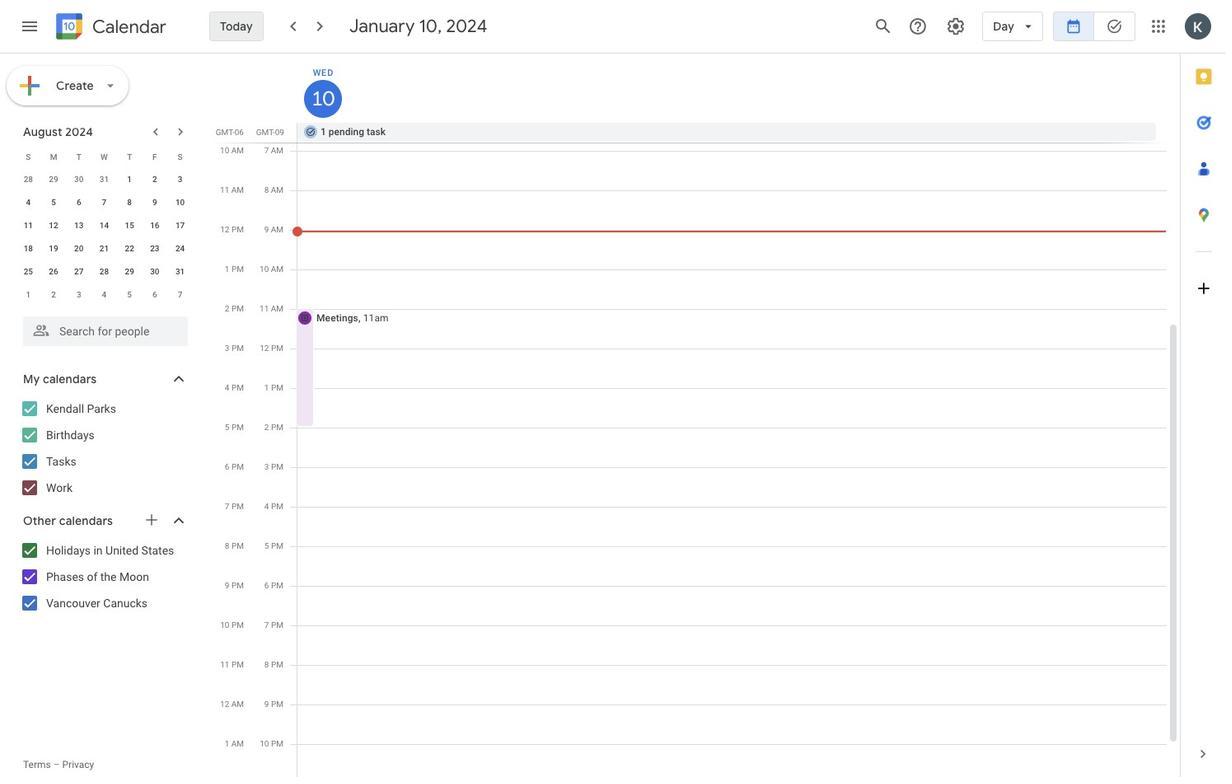 Task type: locate. For each thing, give the bounding box(es) containing it.
10 down wed
[[311, 86, 333, 112]]

1 am
[[225, 739, 244, 749]]

9 am
[[264, 225, 284, 234]]

2024 right august
[[65, 124, 93, 139]]

5
[[51, 198, 56, 207], [127, 290, 132, 299], [225, 423, 230, 432], [265, 542, 269, 551]]

1 gmt- from the left
[[216, 128, 235, 137]]

t left f
[[127, 152, 132, 161]]

28 element
[[94, 262, 114, 282]]

0 vertical spatial 8 pm
[[225, 542, 244, 551]]

row containing 1
[[16, 284, 193, 307]]

0 horizontal spatial 3 pm
[[225, 344, 244, 353]]

am down 06
[[231, 146, 244, 155]]

29 down 22 element
[[125, 267, 134, 276]]

31 down 'w'
[[100, 175, 109, 184]]

row group
[[16, 168, 193, 307]]

1 vertical spatial 28
[[100, 267, 109, 276]]

birthdays
[[46, 429, 95, 442]]

1 horizontal spatial 30
[[150, 267, 160, 276]]

9 down 8 am
[[264, 225, 269, 234]]

1 horizontal spatial 31
[[176, 267, 185, 276]]

row containing 18
[[16, 237, 193, 260]]

3 row from the top
[[16, 191, 193, 214]]

calendars for other calendars
[[59, 514, 113, 528]]

12
[[49, 221, 58, 230], [220, 225, 230, 234], [260, 344, 269, 353], [220, 700, 229, 709]]

row up 21
[[16, 214, 193, 237]]

1 vertical spatial 2024
[[65, 124, 93, 139]]

12 pm
[[220, 225, 244, 234], [260, 344, 284, 353]]

28
[[24, 175, 33, 184], [100, 267, 109, 276]]

1 horizontal spatial 11 am
[[260, 304, 284, 313]]

1 pending task button
[[298, 123, 1157, 141]]

23
[[150, 244, 160, 253]]

13 element
[[69, 216, 89, 236]]

11
[[220, 185, 229, 195], [24, 221, 33, 230], [260, 304, 269, 313], [220, 660, 230, 669]]

0 horizontal spatial s
[[26, 152, 31, 161]]

0 horizontal spatial 8 pm
[[225, 542, 244, 551]]

row containing 25
[[16, 260, 193, 284]]

gmt- up '7 am'
[[256, 128, 275, 137]]

6 row from the top
[[16, 260, 193, 284]]

2024
[[446, 15, 488, 38], [65, 124, 93, 139]]

0 horizontal spatial 11 am
[[220, 185, 244, 195]]

9 pm up 11 pm
[[225, 581, 244, 590]]

1 horizontal spatial 2 pm
[[265, 423, 284, 432]]

1 vertical spatial 4 pm
[[265, 502, 284, 511]]

0 vertical spatial 5 pm
[[225, 423, 244, 432]]

am down 09
[[271, 146, 284, 155]]

1 vertical spatial 10 am
[[260, 265, 284, 274]]

25 element
[[18, 262, 38, 282]]

1 horizontal spatial 9 pm
[[265, 700, 284, 709]]

row containing s
[[16, 145, 193, 168]]

0 horizontal spatial 28
[[24, 175, 33, 184]]

row containing 4
[[16, 191, 193, 214]]

1 row from the top
[[16, 145, 193, 168]]

0 horizontal spatial 31
[[100, 175, 109, 184]]

30
[[74, 175, 84, 184], [150, 267, 160, 276]]

calendars for my calendars
[[43, 372, 97, 387]]

phases
[[46, 570, 84, 584]]

29 down "m"
[[49, 175, 58, 184]]

1 horizontal spatial 29
[[125, 267, 134, 276]]

july 31 element
[[94, 170, 114, 190]]

9 up 11 pm
[[225, 581, 230, 590]]

10 pm
[[220, 621, 244, 630], [260, 739, 284, 749]]

row down '28' element
[[16, 284, 193, 307]]

0 horizontal spatial 6 pm
[[225, 462, 244, 472]]

7 row from the top
[[16, 284, 193, 307]]

1 horizontal spatial 10 am
[[260, 265, 284, 274]]

other calendars list
[[3, 537, 204, 617]]

1 vertical spatial 3 pm
[[265, 462, 284, 472]]

29 inside july 29 "element"
[[49, 175, 58, 184]]

28 down 21 'element'
[[100, 267, 109, 276]]

10
[[311, 86, 333, 112], [220, 146, 229, 155], [176, 198, 185, 207], [260, 265, 269, 274], [220, 621, 230, 630], [260, 739, 269, 749]]

am down the 12 am
[[231, 739, 244, 749]]

date_range button
[[1054, 7, 1095, 46]]

0 vertical spatial 12 pm
[[220, 225, 244, 234]]

1 horizontal spatial 4 pm
[[265, 502, 284, 511]]

11 up the 12 am
[[220, 660, 230, 669]]

1 horizontal spatial gmt-
[[256, 128, 275, 137]]

1 vertical spatial 7 pm
[[265, 621, 284, 630]]

31
[[100, 175, 109, 184], [176, 267, 185, 276]]

2024 right 10,
[[446, 15, 488, 38]]

1 s from the left
[[26, 152, 31, 161]]

september 6 element
[[145, 285, 165, 305]]

31 for july 31 element
[[100, 175, 109, 184]]

7
[[264, 146, 269, 155], [102, 198, 107, 207], [178, 290, 183, 299], [225, 502, 230, 511], [265, 621, 269, 630]]

10 up 17
[[176, 198, 185, 207]]

holidays
[[46, 544, 91, 557]]

0 horizontal spatial t
[[76, 152, 81, 161]]

0 vertical spatial 11 am
[[220, 185, 244, 195]]

29
[[49, 175, 58, 184], [125, 267, 134, 276]]

10 am down 9 am on the top of page
[[260, 265, 284, 274]]

10 inside wed 10
[[311, 86, 333, 112]]

7 pm
[[225, 502, 244, 511], [265, 621, 284, 630]]

8 am
[[264, 185, 284, 195]]

8 pm right states
[[225, 542, 244, 551]]

september 1 element
[[18, 285, 38, 305]]

gmt- left gmt-09
[[216, 128, 235, 137]]

10 right 1 am
[[260, 739, 269, 749]]

24
[[176, 244, 185, 253]]

2 pm
[[225, 304, 244, 313], [265, 423, 284, 432]]

other calendars button
[[3, 508, 204, 534]]

10 am
[[220, 146, 244, 155], [260, 265, 284, 274]]

1 vertical spatial 29
[[125, 267, 134, 276]]

my calendars
[[23, 372, 97, 387]]

1 horizontal spatial s
[[178, 152, 183, 161]]

30 left july 31 element
[[74, 175, 84, 184]]

,
[[359, 312, 361, 324]]

1 pending task row
[[290, 123, 1180, 143]]

1 vertical spatial 31
[[176, 267, 185, 276]]

11 element
[[18, 216, 38, 236]]

0 horizontal spatial 29
[[49, 175, 58, 184]]

calendars inside 'dropdown button'
[[43, 372, 97, 387]]

0 horizontal spatial gmt-
[[216, 128, 235, 137]]

10 pm right 1 am
[[260, 739, 284, 749]]

settings menu image
[[947, 16, 966, 36]]

11 am
[[220, 185, 244, 195], [260, 304, 284, 313]]

am left meetings
[[271, 304, 284, 313]]

8 right 11 pm
[[265, 660, 269, 669]]

calendars
[[43, 372, 97, 387], [59, 514, 113, 528]]

0 vertical spatial 1 pm
[[225, 265, 244, 274]]

10,
[[419, 15, 442, 38]]

0 vertical spatial calendars
[[43, 372, 97, 387]]

1 horizontal spatial 2024
[[446, 15, 488, 38]]

my calendars list
[[3, 396, 204, 501]]

july 30 element
[[69, 170, 89, 190]]

row up 14
[[16, 191, 193, 214]]

1 t from the left
[[76, 152, 81, 161]]

calendars up the in
[[59, 514, 113, 528]]

row up the september 4 element at left top
[[16, 260, 193, 284]]

1 horizontal spatial 3 pm
[[265, 462, 284, 472]]

0 vertical spatial 28
[[24, 175, 33, 184]]

1 pm
[[225, 265, 244, 274], [265, 383, 284, 392]]

gmt- for 06
[[216, 128, 235, 137]]

15
[[125, 221, 134, 230]]

9
[[153, 198, 157, 207], [264, 225, 269, 234], [225, 581, 230, 590], [265, 700, 269, 709]]

m
[[50, 152, 57, 161]]

21
[[100, 244, 109, 253]]

0 horizontal spatial 2 pm
[[225, 304, 244, 313]]

calendar element
[[53, 10, 166, 46]]

moon
[[119, 570, 149, 584]]

10 up 11 pm
[[220, 621, 230, 630]]

5 inside "element"
[[127, 290, 132, 299]]

10 down gmt-06
[[220, 146, 229, 155]]

0 horizontal spatial 5 pm
[[225, 423, 244, 432]]

0 vertical spatial 4 pm
[[225, 383, 244, 392]]

0 vertical spatial 31
[[100, 175, 109, 184]]

1 horizontal spatial 28
[[100, 267, 109, 276]]

3 inside september 3 element
[[77, 290, 81, 299]]

2 gmt- from the left
[[256, 128, 275, 137]]

canucks
[[103, 597, 148, 610]]

september 5 element
[[120, 285, 139, 305]]

26
[[49, 267, 58, 276]]

calendars inside dropdown button
[[59, 514, 113, 528]]

gmt-
[[216, 128, 235, 137], [256, 128, 275, 137]]

day button
[[983, 7, 1044, 46]]

calendars up kendall
[[43, 372, 97, 387]]

19
[[49, 244, 58, 253]]

0 vertical spatial 10 am
[[220, 146, 244, 155]]

today
[[220, 19, 253, 34]]

am left 8 am
[[231, 185, 244, 195]]

tab list
[[1181, 54, 1227, 731]]

september 2 element
[[44, 285, 64, 305]]

8 up 15
[[127, 198, 132, 207]]

30 for 30 'element'
[[150, 267, 160, 276]]

0 horizontal spatial 12 pm
[[220, 225, 244, 234]]

29 for july 29 "element"
[[49, 175, 58, 184]]

0 vertical spatial 30
[[74, 175, 84, 184]]

t up july 30 element
[[76, 152, 81, 161]]

in
[[94, 544, 103, 557]]

0 vertical spatial 3 pm
[[225, 344, 244, 353]]

date_range
[[1066, 18, 1082, 35]]

0 vertical spatial 9 pm
[[225, 581, 244, 590]]

None search field
[[0, 310, 204, 346]]

4 row from the top
[[16, 214, 193, 237]]

14 element
[[94, 216, 114, 236]]

8 right states
[[225, 542, 230, 551]]

8 inside august 2024 grid
[[127, 198, 132, 207]]

1 vertical spatial 11 am
[[260, 304, 284, 313]]

1 vertical spatial 8 pm
[[265, 660, 284, 669]]

Search for people text field
[[33, 317, 178, 346]]

1 vertical spatial 2 pm
[[265, 423, 284, 432]]

my calendars button
[[3, 366, 204, 392]]

30 inside 'element'
[[150, 267, 160, 276]]

28 left july 29 "element"
[[24, 175, 33, 184]]

pm
[[232, 225, 244, 234], [232, 265, 244, 274], [232, 304, 244, 313], [232, 344, 244, 353], [271, 344, 284, 353], [232, 383, 244, 392], [271, 383, 284, 392], [232, 423, 244, 432], [271, 423, 284, 432], [232, 462, 244, 472], [271, 462, 284, 472], [232, 502, 244, 511], [271, 502, 284, 511], [232, 542, 244, 551], [271, 542, 284, 551], [232, 581, 244, 590], [271, 581, 284, 590], [232, 621, 244, 630], [271, 621, 284, 630], [232, 660, 244, 669], [271, 660, 284, 669], [271, 700, 284, 709], [271, 739, 284, 749]]

6
[[77, 198, 81, 207], [153, 290, 157, 299], [225, 462, 230, 472], [265, 581, 269, 590]]

12 element
[[44, 216, 64, 236]]

row down 'w'
[[16, 168, 193, 191]]

0 horizontal spatial 7 pm
[[225, 502, 244, 511]]

1 horizontal spatial 12 pm
[[260, 344, 284, 353]]

9 right the 12 am
[[265, 700, 269, 709]]

10 pm up 11 pm
[[220, 621, 244, 630]]

5 row from the top
[[16, 237, 193, 260]]

8 pm right 11 pm
[[265, 660, 284, 669]]

1
[[321, 126, 326, 138], [127, 175, 132, 184], [225, 265, 230, 274], [26, 290, 31, 299], [265, 383, 269, 392], [225, 739, 229, 749]]

20
[[74, 244, 84, 253]]

am down '7 am'
[[271, 185, 284, 195]]

1 horizontal spatial 5 pm
[[265, 542, 284, 551]]

4
[[26, 198, 31, 207], [102, 290, 107, 299], [225, 383, 230, 392], [265, 502, 269, 511]]

31 down 24 element at left
[[176, 267, 185, 276]]

1 horizontal spatial 6 pm
[[265, 581, 284, 590]]

kendall
[[46, 402, 84, 415]]

0 vertical spatial 6 pm
[[225, 462, 244, 472]]

0 vertical spatial 10 pm
[[220, 621, 244, 630]]

11 up 18 in the top left of the page
[[24, 221, 33, 230]]

am
[[231, 146, 244, 155], [271, 146, 284, 155], [231, 185, 244, 195], [271, 185, 284, 195], [271, 225, 284, 234], [271, 265, 284, 274], [271, 304, 284, 313], [231, 700, 244, 709], [231, 739, 244, 749]]

1 vertical spatial 5 pm
[[265, 542, 284, 551]]

0 horizontal spatial 30
[[74, 175, 84, 184]]

11 am left 8 am
[[220, 185, 244, 195]]

2
[[153, 175, 157, 184], [51, 290, 56, 299], [225, 304, 230, 313], [265, 423, 269, 432]]

vancouver
[[46, 597, 100, 610]]

1 horizontal spatial t
[[127, 152, 132, 161]]

1 vertical spatial 12 pm
[[260, 344, 284, 353]]

1 vertical spatial 30
[[150, 267, 160, 276]]

26 element
[[44, 262, 64, 282]]

9 pm right the 12 am
[[265, 700, 284, 709]]

row containing 11
[[16, 214, 193, 237]]

10 element
[[170, 193, 190, 213]]

s up july 28 element
[[26, 152, 31, 161]]

11 am left meetings
[[260, 304, 284, 313]]

1 vertical spatial 1 pm
[[265, 383, 284, 392]]

row up july 31 element
[[16, 145, 193, 168]]

am up 1 am
[[231, 700, 244, 709]]

8
[[264, 185, 269, 195], [127, 198, 132, 207], [225, 542, 230, 551], [265, 660, 269, 669]]

10 am down gmt-06
[[220, 146, 244, 155]]

29 inside 29 'element'
[[125, 267, 134, 276]]

s right f
[[178, 152, 183, 161]]

am down 9 am on the top of page
[[271, 265, 284, 274]]

8 pm
[[225, 542, 244, 551], [265, 660, 284, 669]]

2 row from the top
[[16, 168, 193, 191]]

6 pm
[[225, 462, 244, 472], [265, 581, 284, 590]]

30 down "23" element
[[150, 267, 160, 276]]

row up '28' element
[[16, 237, 193, 260]]

0 vertical spatial 29
[[49, 175, 58, 184]]

9 pm
[[225, 581, 244, 590], [265, 700, 284, 709]]

row
[[16, 145, 193, 168], [16, 168, 193, 191], [16, 191, 193, 214], [16, 214, 193, 237], [16, 237, 193, 260], [16, 260, 193, 284], [16, 284, 193, 307]]

3 pm
[[225, 344, 244, 353], [265, 462, 284, 472]]

t
[[76, 152, 81, 161], [127, 152, 132, 161]]

parks
[[87, 402, 116, 415]]

11 inside august 2024 grid
[[24, 221, 33, 230]]

9 up 16
[[153, 198, 157, 207]]

1 horizontal spatial 10 pm
[[260, 739, 284, 749]]

main drawer image
[[20, 16, 40, 36]]

1 vertical spatial calendars
[[59, 514, 113, 528]]

31 element
[[170, 262, 190, 282]]

1 pending task
[[321, 126, 386, 138]]



Task type: vqa. For each thing, say whether or not it's contained in the screenshot.
the 20 to the left
no



Task type: describe. For each thing, give the bounding box(es) containing it.
task_alt
[[1107, 18, 1123, 35]]

meetings
[[317, 312, 359, 324]]

0 vertical spatial 2024
[[446, 15, 488, 38]]

wednesday, january 10, today element
[[304, 80, 342, 118]]

30 for july 30 element
[[74, 175, 84, 184]]

0 vertical spatial 2 pm
[[225, 304, 244, 313]]

0 horizontal spatial 2024
[[65, 124, 93, 139]]

september 4 element
[[94, 285, 114, 305]]

10 inside 10 element
[[176, 198, 185, 207]]

0 horizontal spatial 10 pm
[[220, 621, 244, 630]]

17 element
[[170, 216, 190, 236]]

states
[[141, 544, 174, 557]]

january
[[349, 15, 415, 38]]

11am
[[363, 312, 389, 324]]

20 element
[[69, 239, 89, 259]]

15 element
[[120, 216, 139, 236]]

31 for 31 element
[[176, 267, 185, 276]]

0 horizontal spatial 1 pm
[[225, 265, 244, 274]]

privacy link
[[62, 759, 94, 771]]

10 grid
[[211, 54, 1180, 777]]

terms
[[23, 759, 51, 771]]

2 t from the left
[[127, 152, 132, 161]]

today button
[[209, 7, 264, 46]]

january 10, 2024
[[349, 15, 488, 38]]

united
[[106, 544, 139, 557]]

13
[[74, 221, 84, 230]]

pending
[[329, 126, 364, 138]]

task_alt button
[[1095, 7, 1136, 46]]

7 am
[[264, 146, 284, 155]]

–
[[53, 759, 60, 771]]

09
[[275, 128, 284, 137]]

w
[[101, 152, 108, 161]]

11 right 10 element
[[220, 185, 229, 195]]

30 element
[[145, 262, 165, 282]]

17
[[176, 221, 185, 230]]

august 2024 grid
[[16, 145, 193, 307]]

9 inside row
[[153, 198, 157, 207]]

the
[[100, 570, 117, 584]]

12 inside 12 element
[[49, 221, 58, 230]]

privacy
[[62, 759, 94, 771]]

29 for 29 'element'
[[125, 267, 134, 276]]

1 inside button
[[321, 126, 326, 138]]

of
[[87, 570, 98, 584]]

0 vertical spatial 7 pm
[[225, 502, 244, 511]]

18 element
[[18, 239, 38, 259]]

tasks
[[46, 455, 76, 468]]

other
[[23, 514, 56, 528]]

am down 8 am
[[271, 225, 284, 234]]

meetings , 11am
[[317, 312, 389, 324]]

day
[[994, 19, 1015, 34]]

8 down '7 am'
[[264, 185, 269, 195]]

0 horizontal spatial 9 pm
[[225, 581, 244, 590]]

10 down 9 am on the top of page
[[260, 265, 269, 274]]

27
[[74, 267, 84, 276]]

12 am
[[220, 700, 244, 709]]

september 7 element
[[170, 285, 190, 305]]

2 s from the left
[[178, 152, 183, 161]]

add other calendars image
[[143, 512, 160, 528]]

holidays in united states
[[46, 544, 174, 557]]

create
[[56, 78, 94, 93]]

16
[[150, 221, 160, 230]]

august 2024
[[23, 124, 93, 139]]

14
[[100, 221, 109, 230]]

row containing 28
[[16, 168, 193, 191]]

23 element
[[145, 239, 165, 259]]

1 vertical spatial 9 pm
[[265, 700, 284, 709]]

0 horizontal spatial 4 pm
[[225, 383, 244, 392]]

gmt- for 09
[[256, 128, 275, 137]]

1 vertical spatial 6 pm
[[265, 581, 284, 590]]

row group containing 28
[[16, 168, 193, 307]]

task
[[367, 126, 386, 138]]

terms link
[[23, 759, 51, 771]]

1 horizontal spatial 8 pm
[[265, 660, 284, 669]]

25
[[24, 267, 33, 276]]

july 28 element
[[18, 170, 38, 190]]

wed
[[313, 68, 334, 78]]

phases of the moon
[[46, 570, 149, 584]]

september 3 element
[[69, 285, 89, 305]]

terms – privacy
[[23, 759, 94, 771]]

0 horizontal spatial 10 am
[[220, 146, 244, 155]]

calendar
[[92, 15, 166, 38]]

22 element
[[120, 239, 139, 259]]

28 for '28' element
[[100, 267, 109, 276]]

19 element
[[44, 239, 64, 259]]

calendar heading
[[89, 15, 166, 38]]

27 element
[[69, 262, 89, 282]]

18
[[24, 244, 33, 253]]

11 pm
[[220, 660, 244, 669]]

06
[[235, 128, 244, 137]]

gmt-06
[[216, 128, 244, 137]]

16 element
[[145, 216, 165, 236]]

21 element
[[94, 239, 114, 259]]

1 horizontal spatial 1 pm
[[265, 383, 284, 392]]

1 horizontal spatial 7 pm
[[265, 621, 284, 630]]

july 29 element
[[44, 170, 64, 190]]

f
[[153, 152, 157, 161]]

1 vertical spatial 10 pm
[[260, 739, 284, 749]]

vancouver canucks
[[46, 597, 148, 610]]

wed 10
[[311, 68, 334, 112]]

kendall parks
[[46, 402, 116, 415]]

other calendars
[[23, 514, 113, 528]]

gmt-09
[[256, 128, 284, 137]]

28 for july 28 element
[[24, 175, 33, 184]]

22
[[125, 244, 134, 253]]

august
[[23, 124, 62, 139]]

24 element
[[170, 239, 190, 259]]

create button
[[7, 66, 128, 106]]

29 element
[[120, 262, 139, 282]]

11 left meetings
[[260, 304, 269, 313]]

work
[[46, 481, 73, 495]]

my
[[23, 372, 40, 387]]



